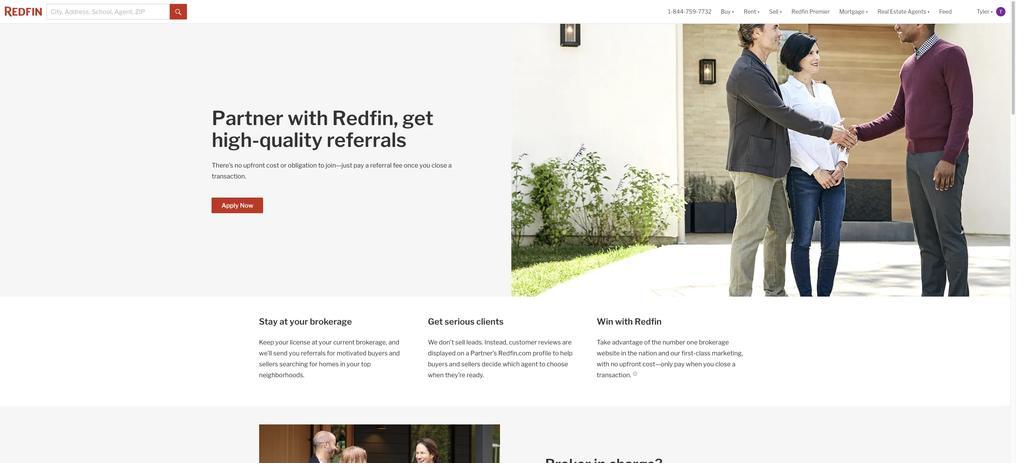 Task type: locate. For each thing, give the bounding box(es) containing it.
close inside the take advantage of the number one brokerage website in the nation and our first-class marketing, with no upfront cost—only pay when you close a transaction.
[[716, 361, 731, 369]]

upfront up disclaimer 'image'
[[620, 361, 641, 369]]

with
[[288, 107, 328, 130], [615, 317, 633, 327], [597, 361, 610, 369]]

1-844-759-7732 link
[[668, 8, 712, 15]]

1 horizontal spatial upfront
[[620, 361, 641, 369]]

2 vertical spatial with
[[597, 361, 610, 369]]

1 vertical spatial the
[[628, 350, 638, 358]]

0 horizontal spatial in
[[340, 361, 345, 369]]

to
[[318, 162, 324, 169], [553, 350, 559, 358], [540, 361, 546, 369]]

1 horizontal spatial for
[[327, 350, 335, 358]]

1 vertical spatial brokerage
[[699, 339, 729, 347]]

premier
[[810, 8, 830, 15]]

6 ▾ from the left
[[991, 8, 994, 15]]

1 ▾ from the left
[[732, 8, 735, 15]]

leads.
[[467, 339, 483, 347]]

0 vertical spatial pay
[[354, 162, 364, 169]]

a modern home at sunset with a redfin listing sign image
[[511, 24, 1011, 297]]

or
[[281, 162, 287, 169]]

0 vertical spatial transaction.
[[212, 173, 246, 180]]

referrals
[[327, 128, 407, 152], [301, 350, 326, 358]]

1 vertical spatial referrals
[[301, 350, 326, 358]]

0 horizontal spatial with
[[288, 107, 328, 130]]

upfront left cost
[[243, 162, 265, 169]]

to left join—just
[[318, 162, 324, 169]]

redfin premier button
[[787, 0, 835, 23]]

0 vertical spatial the
[[652, 339, 662, 347]]

1 vertical spatial with
[[615, 317, 633, 327]]

▾ right rent
[[758, 8, 760, 15]]

0 vertical spatial with
[[288, 107, 328, 130]]

▾ right tyler
[[991, 8, 994, 15]]

1 vertical spatial transaction.
[[597, 372, 632, 380]]

▾ for sell ▾
[[780, 8, 782, 15]]

buy ▾ button
[[716, 0, 739, 23]]

redfin up of
[[635, 317, 662, 327]]

your down motivated
[[347, 361, 360, 369]]

for
[[327, 350, 335, 358], [309, 361, 318, 369]]

redfin.com
[[498, 350, 532, 358]]

1 horizontal spatial referrals
[[327, 128, 407, 152]]

a house with a red door image
[[259, 425, 500, 464]]

agent
[[521, 361, 538, 369]]

you down the class
[[704, 361, 714, 369]]

0 horizontal spatial to
[[318, 162, 324, 169]]

when left they're
[[428, 372, 444, 380]]

to left help
[[553, 350, 559, 358]]

stay at your brokerage
[[259, 317, 352, 327]]

brokerage up the class
[[699, 339, 729, 347]]

neighborhoods.
[[259, 372, 305, 380]]

class
[[696, 350, 711, 358]]

▾ inside rent ▾ dropdown button
[[758, 8, 760, 15]]

2 vertical spatial to
[[540, 361, 546, 369]]

1 vertical spatial you
[[289, 350, 300, 358]]

0 vertical spatial to
[[318, 162, 324, 169]]

no right there's
[[235, 162, 242, 169]]

apply now button
[[212, 198, 263, 214]]

0 vertical spatial upfront
[[243, 162, 265, 169]]

in down advantage
[[621, 350, 627, 358]]

no down website
[[611, 361, 618, 369]]

pay down our
[[675, 361, 685, 369]]

with inside partner with redfin, get high-quality referrals
[[288, 107, 328, 130]]

▾ right the mortgage
[[866, 8, 869, 15]]

nation
[[639, 350, 657, 358]]

searching
[[280, 361, 308, 369]]

close right the once
[[432, 162, 447, 169]]

for up "homes"
[[327, 350, 335, 358]]

referrals down license
[[301, 350, 326, 358]]

0 vertical spatial referrals
[[327, 128, 407, 152]]

transaction. down there's
[[212, 173, 246, 180]]

you up searching on the bottom
[[289, 350, 300, 358]]

▾ right buy
[[732, 8, 735, 15]]

1 horizontal spatial transaction.
[[597, 372, 632, 380]]

buyers inside keep your license at your current brokerage, and we'll send you referrals for motivated buyers and sellers searching for homes in your top neighborhoods.
[[368, 350, 388, 358]]

win with redfin
[[597, 317, 662, 327]]

2 horizontal spatial with
[[615, 317, 633, 327]]

0 horizontal spatial pay
[[354, 162, 364, 169]]

you right the once
[[420, 162, 430, 169]]

buyers down brokerage,
[[368, 350, 388, 358]]

0 vertical spatial no
[[235, 162, 242, 169]]

to down profile
[[540, 361, 546, 369]]

the down advantage
[[628, 350, 638, 358]]

in right "homes"
[[340, 361, 345, 369]]

referrals up referral
[[327, 128, 407, 152]]

upfront
[[243, 162, 265, 169], [620, 361, 641, 369]]

0 horizontal spatial transaction.
[[212, 173, 246, 180]]

0 horizontal spatial redfin
[[635, 317, 662, 327]]

a
[[366, 162, 369, 169], [449, 162, 452, 169], [466, 350, 469, 358], [732, 361, 736, 369]]

when down 'first-'
[[686, 361, 702, 369]]

▾ for buy ▾
[[732, 8, 735, 15]]

▾ inside buy ▾ dropdown button
[[732, 8, 735, 15]]

▾ inside mortgage ▾ dropdown button
[[866, 8, 869, 15]]

1 vertical spatial no
[[611, 361, 618, 369]]

1 vertical spatial in
[[340, 361, 345, 369]]

current
[[333, 339, 355, 347]]

1 vertical spatial close
[[716, 361, 731, 369]]

buyers down displayed
[[428, 361, 448, 369]]

your up send
[[276, 339, 289, 347]]

2 vertical spatial you
[[704, 361, 714, 369]]

1 vertical spatial when
[[428, 372, 444, 380]]

sell ▾
[[769, 8, 782, 15]]

real estate agents ▾ link
[[878, 0, 930, 23]]

with for redfin,
[[288, 107, 328, 130]]

no
[[235, 162, 242, 169], [611, 361, 618, 369]]

2 sellers from the left
[[461, 361, 481, 369]]

▾ inside sell ▾ dropdown button
[[780, 8, 782, 15]]

at right stay
[[280, 317, 288, 327]]

0 horizontal spatial buyers
[[368, 350, 388, 358]]

sell
[[455, 339, 465, 347]]

1 horizontal spatial the
[[652, 339, 662, 347]]

choose
[[547, 361, 568, 369]]

1 sellers from the left
[[259, 361, 278, 369]]

1 horizontal spatial with
[[597, 361, 610, 369]]

1 horizontal spatial when
[[686, 361, 702, 369]]

1 horizontal spatial no
[[611, 361, 618, 369]]

1 horizontal spatial in
[[621, 350, 627, 358]]

you inside keep your license at your current brokerage, and we'll send you referrals for motivated buyers and sellers searching for homes in your top neighborhoods.
[[289, 350, 300, 358]]

upfront inside the take advantage of the number one brokerage website in the nation and our first-class marketing, with no upfront cost—only pay when you close a transaction.
[[620, 361, 641, 369]]

redfin
[[792, 8, 809, 15], [635, 317, 662, 327]]

1 vertical spatial buyers
[[428, 361, 448, 369]]

tyler ▾
[[977, 8, 994, 15]]

0 vertical spatial when
[[686, 361, 702, 369]]

0 vertical spatial brokerage
[[310, 317, 352, 327]]

rent ▾ button
[[744, 0, 760, 23]]

you inside the take advantage of the number one brokerage website in the nation and our first-class marketing, with no upfront cost—only pay when you close a transaction.
[[704, 361, 714, 369]]

1 horizontal spatial sellers
[[461, 361, 481, 369]]

2 ▾ from the left
[[758, 8, 760, 15]]

sellers inside we don't sell leads. instead, customer reviews are displayed on a partner's redfin.com profile to help buyers and sellers decide which agent to choose when they're ready.
[[461, 361, 481, 369]]

win
[[597, 317, 614, 327]]

and inside we don't sell leads. instead, customer reviews are displayed on a partner's redfin.com profile to help buyers and sellers decide which agent to choose when they're ready.
[[449, 361, 460, 369]]

decide
[[482, 361, 502, 369]]

0 horizontal spatial close
[[432, 162, 447, 169]]

5 ▾ from the left
[[928, 8, 930, 15]]

0 vertical spatial buyers
[[368, 350, 388, 358]]

cost
[[266, 162, 279, 169]]

profile
[[533, 350, 552, 358]]

1 vertical spatial at
[[312, 339, 318, 347]]

partner's
[[471, 350, 497, 358]]

▾ right sell on the top right
[[780, 8, 782, 15]]

brokerage inside the take advantage of the number one brokerage website in the nation and our first-class marketing, with no upfront cost—only pay when you close a transaction.
[[699, 339, 729, 347]]

feed button
[[935, 0, 973, 23]]

▾ right agents
[[928, 8, 930, 15]]

1 vertical spatial pay
[[675, 361, 685, 369]]

1 horizontal spatial at
[[312, 339, 318, 347]]

for left "homes"
[[309, 361, 318, 369]]

0 horizontal spatial referrals
[[301, 350, 326, 358]]

transaction.
[[212, 173, 246, 180], [597, 372, 632, 380]]

0 horizontal spatial sellers
[[259, 361, 278, 369]]

close down marketing,
[[716, 361, 731, 369]]

0 horizontal spatial no
[[235, 162, 242, 169]]

transaction. left disclaimer 'image'
[[597, 372, 632, 380]]

0 vertical spatial redfin
[[792, 8, 809, 15]]

0 horizontal spatial for
[[309, 361, 318, 369]]

pay
[[354, 162, 364, 169], [675, 361, 685, 369]]

and
[[389, 339, 400, 347], [389, 350, 400, 358], [659, 350, 669, 358], [449, 361, 460, 369]]

2 horizontal spatial you
[[704, 361, 714, 369]]

1 vertical spatial redfin
[[635, 317, 662, 327]]

mortgage
[[840, 8, 865, 15]]

sellers down we'll
[[259, 361, 278, 369]]

on
[[457, 350, 465, 358]]

motivated
[[337, 350, 367, 358]]

brokerage up current
[[310, 317, 352, 327]]

1 vertical spatial to
[[553, 350, 559, 358]]

3 ▾ from the left
[[780, 8, 782, 15]]

0 vertical spatial you
[[420, 162, 430, 169]]

sellers inside keep your license at your current brokerage, and we'll send you referrals for motivated buyers and sellers searching for homes in your top neighborhoods.
[[259, 361, 278, 369]]

join—just
[[326, 162, 352, 169]]

1 horizontal spatial buyers
[[428, 361, 448, 369]]

partner
[[212, 107, 284, 130]]

1 horizontal spatial redfin
[[792, 8, 809, 15]]

top
[[361, 361, 371, 369]]

1 horizontal spatial you
[[420, 162, 430, 169]]

your left current
[[319, 339, 332, 347]]

you
[[420, 162, 430, 169], [289, 350, 300, 358], [704, 361, 714, 369]]

brokerage
[[310, 317, 352, 327], [699, 339, 729, 347]]

at right license
[[312, 339, 318, 347]]

1 horizontal spatial brokerage
[[699, 339, 729, 347]]

when inside the take advantage of the number one brokerage website in the nation and our first-class marketing, with no upfront cost—only pay when you close a transaction.
[[686, 361, 702, 369]]

4 ▾ from the left
[[866, 8, 869, 15]]

redfin inside button
[[792, 8, 809, 15]]

real estate agents ▾ button
[[873, 0, 935, 23]]

pay right join—just
[[354, 162, 364, 169]]

your
[[290, 317, 308, 327], [276, 339, 289, 347], [319, 339, 332, 347], [347, 361, 360, 369]]

0 horizontal spatial at
[[280, 317, 288, 327]]

don't
[[439, 339, 454, 347]]

your up license
[[290, 317, 308, 327]]

1 horizontal spatial pay
[[675, 361, 685, 369]]

apply
[[222, 202, 239, 210]]

0 horizontal spatial you
[[289, 350, 300, 358]]

1 vertical spatial upfront
[[620, 361, 641, 369]]

at
[[280, 317, 288, 327], [312, 339, 318, 347]]

referrals inside partner with redfin, get high-quality referrals
[[327, 128, 407, 152]]

redfin left premier
[[792, 8, 809, 15]]

0 horizontal spatial brokerage
[[310, 317, 352, 327]]

sellers up ready.
[[461, 361, 481, 369]]

0 horizontal spatial upfront
[[243, 162, 265, 169]]

1 horizontal spatial close
[[716, 361, 731, 369]]

0 vertical spatial in
[[621, 350, 627, 358]]

sell ▾ button
[[769, 0, 782, 23]]

0 vertical spatial close
[[432, 162, 447, 169]]

first-
[[682, 350, 696, 358]]

reviews
[[539, 339, 561, 347]]

submit search image
[[175, 9, 182, 15]]

referral
[[370, 162, 392, 169]]

the right of
[[652, 339, 662, 347]]

mortgage ▾ button
[[835, 0, 873, 23]]

buyers inside we don't sell leads. instead, customer reviews are displayed on a partner's redfin.com profile to help buyers and sellers decide which agent to choose when they're ready.
[[428, 361, 448, 369]]

no inside the take advantage of the number one brokerage website in the nation and our first-class marketing, with no upfront cost—only pay when you close a transaction.
[[611, 361, 618, 369]]

close
[[432, 162, 447, 169], [716, 361, 731, 369]]

clients
[[477, 317, 504, 327]]

obligation
[[288, 162, 317, 169]]

0 horizontal spatial when
[[428, 372, 444, 380]]

they're
[[445, 372, 466, 380]]

take
[[597, 339, 611, 347]]



Task type: vqa. For each thing, say whether or not it's contained in the screenshot.
we've
no



Task type: describe. For each thing, give the bounding box(es) containing it.
rent ▾
[[744, 8, 760, 15]]

keep
[[259, 339, 274, 347]]

▾ inside the real estate agents ▾ "link"
[[928, 8, 930, 15]]

0 vertical spatial for
[[327, 350, 335, 358]]

redfin,
[[332, 107, 398, 130]]

when inside we don't sell leads. instead, customer reviews are displayed on a partner's redfin.com profile to help buyers and sellers decide which agent to choose when they're ready.
[[428, 372, 444, 380]]

referrals inside keep your license at your current brokerage, and we'll send you referrals for motivated buyers and sellers searching for homes in your top neighborhoods.
[[301, 350, 326, 358]]

buy ▾ button
[[721, 0, 735, 23]]

▾ for mortgage ▾
[[866, 8, 869, 15]]

with inside the take advantage of the number one brokerage website in the nation and our first-class marketing, with no upfront cost—only pay when you close a transaction.
[[597, 361, 610, 369]]

pay inside the take advantage of the number one brokerage website in the nation and our first-class marketing, with no upfront cost—only pay when you close a transaction.
[[675, 361, 685, 369]]

high-
[[212, 128, 260, 152]]

we
[[428, 339, 438, 347]]

website
[[597, 350, 620, 358]]

ready.
[[467, 372, 484, 380]]

displayed
[[428, 350, 456, 358]]

advantage
[[612, 339, 643, 347]]

rent ▾ button
[[739, 0, 765, 23]]

rent
[[744, 8, 756, 15]]

759-
[[686, 8, 698, 15]]

a inside the take advantage of the number one brokerage website in the nation and our first-class marketing, with no upfront cost—only pay when you close a transaction.
[[732, 361, 736, 369]]

in inside keep your license at your current brokerage, and we'll send you referrals for motivated buyers and sellers searching for homes in your top neighborhoods.
[[340, 361, 345, 369]]

one
[[687, 339, 698, 347]]

City, Address, School, Agent, ZIP search field
[[46, 4, 170, 20]]

to inside there's no upfront cost or obligation to join—just pay a referral fee once you close a transaction.
[[318, 162, 324, 169]]

fee
[[393, 162, 403, 169]]

keep your license at your current brokerage, and we'll send you referrals for motivated buyers and sellers searching for homes in your top neighborhoods.
[[259, 339, 400, 380]]

help
[[560, 350, 573, 358]]

real estate agents ▾
[[878, 8, 930, 15]]

a inside we don't sell leads. instead, customer reviews are displayed on a partner's redfin.com profile to help buyers and sellers decide which agent to choose when they're ready.
[[466, 350, 469, 358]]

apply now
[[222, 202, 253, 210]]

transaction. inside the take advantage of the number one brokerage website in the nation and our first-class marketing, with no upfront cost—only pay when you close a transaction.
[[597, 372, 632, 380]]

customer
[[509, 339, 537, 347]]

stay
[[259, 317, 278, 327]]

1-
[[668, 8, 673, 15]]

of
[[644, 339, 651, 347]]

7732
[[698, 8, 712, 15]]

▾ for tyler ▾
[[991, 8, 994, 15]]

1 vertical spatial for
[[309, 361, 318, 369]]

with for redfin
[[615, 317, 633, 327]]

disclaimer image
[[633, 372, 638, 377]]

and inside the take advantage of the number one brokerage website in the nation and our first-class marketing, with no upfront cost—only pay when you close a transaction.
[[659, 350, 669, 358]]

serious
[[445, 317, 475, 327]]

quality
[[260, 128, 323, 152]]

are
[[563, 339, 572, 347]]

get
[[403, 107, 434, 130]]

get
[[428, 317, 443, 327]]

get serious clients
[[428, 317, 504, 327]]

our
[[671, 350, 681, 358]]

homes
[[319, 361, 339, 369]]

instead,
[[485, 339, 508, 347]]

now
[[240, 202, 253, 210]]

marketing,
[[712, 350, 743, 358]]

which
[[503, 361, 520, 369]]

0 vertical spatial at
[[280, 317, 288, 327]]

mortgage ▾
[[840, 8, 869, 15]]

sell ▾ button
[[765, 0, 787, 23]]

agents
[[908, 8, 927, 15]]

844-
[[673, 8, 686, 15]]

cost—only
[[643, 361, 673, 369]]

redfin premier
[[792, 8, 830, 15]]

once
[[404, 162, 418, 169]]

buy ▾
[[721, 8, 735, 15]]

2 horizontal spatial to
[[553, 350, 559, 358]]

brokerage,
[[356, 339, 387, 347]]

no inside there's no upfront cost or obligation to join—just pay a referral fee once you close a transaction.
[[235, 162, 242, 169]]

tyler
[[977, 8, 990, 15]]

▾ for rent ▾
[[758, 8, 760, 15]]

upfront inside there's no upfront cost or obligation to join—just pay a referral fee once you close a transaction.
[[243, 162, 265, 169]]

buy
[[721, 8, 731, 15]]

real
[[878, 8, 889, 15]]

send
[[273, 350, 288, 358]]

there's
[[212, 162, 233, 169]]

feed
[[940, 8, 952, 15]]

in inside the take advantage of the number one brokerage website in the nation and our first-class marketing, with no upfront cost—only pay when you close a transaction.
[[621, 350, 627, 358]]

license
[[290, 339, 310, 347]]

1 horizontal spatial to
[[540, 361, 546, 369]]

transaction. inside there's no upfront cost or obligation to join—just pay a referral fee once you close a transaction.
[[212, 173, 246, 180]]

there's no upfront cost or obligation to join—just pay a referral fee once you close a transaction.
[[212, 162, 452, 180]]

number
[[663, 339, 686, 347]]

1-844-759-7732
[[668, 8, 712, 15]]

pay inside there's no upfront cost or obligation to join—just pay a referral fee once you close a transaction.
[[354, 162, 364, 169]]

we'll
[[259, 350, 272, 358]]

0 horizontal spatial the
[[628, 350, 638, 358]]

sell
[[769, 8, 779, 15]]

user photo image
[[997, 7, 1006, 16]]

take advantage of the number one brokerage website in the nation and our first-class marketing, with no upfront cost—only pay when you close a transaction.
[[597, 339, 743, 380]]

we don't sell leads. instead, customer reviews are displayed on a partner's redfin.com profile to help buyers and sellers decide which agent to choose when they're ready.
[[428, 339, 573, 380]]

you inside there's no upfront cost or obligation to join—just pay a referral fee once you close a transaction.
[[420, 162, 430, 169]]

close inside there's no upfront cost or obligation to join—just pay a referral fee once you close a transaction.
[[432, 162, 447, 169]]

partner with redfin, get high-quality referrals
[[212, 107, 434, 152]]

at inside keep your license at your current brokerage, and we'll send you referrals for motivated buyers and sellers searching for homes in your top neighborhoods.
[[312, 339, 318, 347]]



